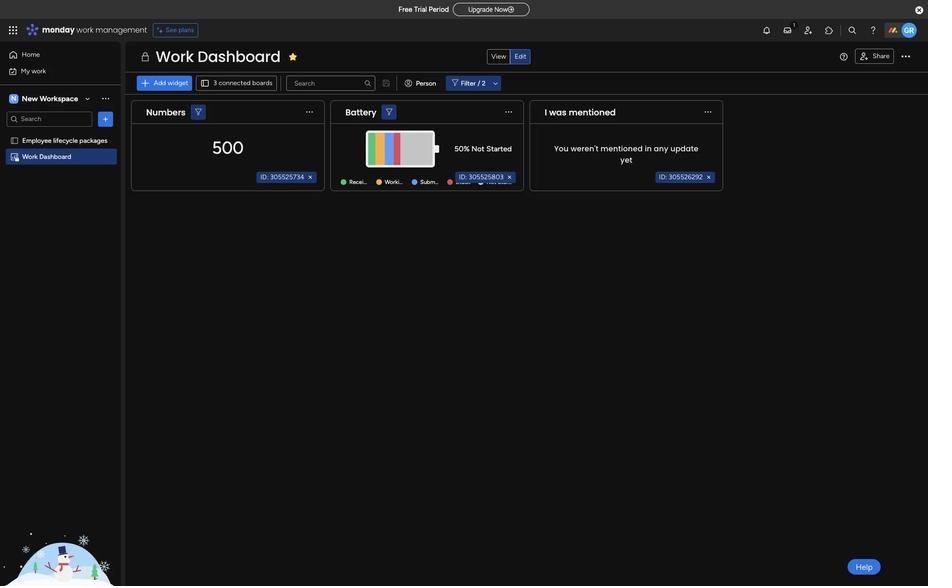 Task type: locate. For each thing, give the bounding box(es) containing it.
Filter dashboard by text search field
[[287, 76, 376, 91]]

1 more dots image from the left
[[306, 109, 313, 116]]

workspace options image
[[101, 94, 110, 103]]

battery
[[346, 106, 377, 118]]

option
[[0, 132, 121, 134]]

work right my
[[32, 67, 46, 75]]

see
[[166, 26, 177, 34]]

invite members image
[[804, 26, 814, 35]]

2
[[482, 79, 486, 87]]

help button
[[848, 560, 882, 576]]

search everything image
[[848, 26, 858, 35]]

add widget button
[[137, 76, 192, 91]]

received
[[350, 179, 373, 186]]

working on it
[[385, 179, 419, 186]]

dashboard down the employee lifecycle packages
[[39, 153, 71, 161]]

greg robinson image
[[902, 23, 918, 38]]

more dots image down the filter dashboard by text search field
[[306, 109, 313, 116]]

started
[[487, 144, 512, 153], [498, 179, 517, 186]]

mentioned
[[569, 106, 616, 118], [601, 143, 643, 154]]

person
[[416, 79, 437, 87]]

home button
[[6, 47, 102, 63]]

work down see plans button
[[156, 46, 194, 67]]

305525803
[[469, 173, 504, 181]]

packages
[[80, 137, 108, 145]]

0 vertical spatial dashboard
[[198, 46, 281, 67]]

period
[[429, 5, 449, 14]]

help
[[856, 563, 873, 572]]

dashboard
[[198, 46, 281, 67], [39, 153, 71, 161]]

not right 50% at top
[[472, 144, 485, 153]]

remove from favorites image
[[288, 52, 298, 61]]

mentioned for was
[[569, 106, 616, 118]]

more dots image
[[306, 109, 313, 116], [506, 109, 513, 116]]

305526292
[[669, 173, 703, 181]]

0 horizontal spatial remove image
[[307, 174, 315, 181]]

work
[[77, 25, 94, 36], [32, 67, 46, 75]]

inbox image
[[783, 26, 793, 35]]

my work button
[[6, 64, 102, 79]]

list box
[[0, 131, 121, 293]]

any
[[654, 143, 669, 154]]

not
[[472, 144, 485, 153], [487, 179, 497, 186]]

filter / 2
[[461, 79, 486, 87]]

1 vertical spatial work
[[22, 153, 38, 161]]

working
[[385, 179, 406, 186]]

1 remove image from the left
[[307, 174, 315, 181]]

work dashboard inside banner
[[156, 46, 281, 67]]

0 horizontal spatial dashboard
[[39, 153, 71, 161]]

mentioned for weren't
[[601, 143, 643, 154]]

Work Dashboard field
[[153, 46, 283, 67]]

2 remove image from the left
[[706, 174, 713, 181]]

mentioned inside you weren't mentioned in any update yet
[[601, 143, 643, 154]]

mentioned right was
[[569, 106, 616, 118]]

management
[[96, 25, 147, 36]]

not left remove image
[[487, 179, 497, 186]]

1 horizontal spatial not
[[487, 179, 497, 186]]

remove image for i was mentioned
[[706, 174, 713, 181]]

id: left 305525803
[[459, 173, 467, 181]]

None search field
[[287, 76, 376, 91]]

see plans button
[[153, 23, 199, 37]]

work dashboard
[[156, 46, 281, 67], [22, 153, 71, 161]]

i was mentioned
[[545, 106, 616, 118]]

3 connected boards
[[214, 79, 273, 87]]

remove image
[[307, 174, 315, 181], [706, 174, 713, 181]]

yet
[[621, 155, 633, 166]]

list box containing employee lifecycle packages
[[0, 131, 121, 293]]

1 horizontal spatial work
[[77, 25, 94, 36]]

1 vertical spatial work
[[32, 67, 46, 75]]

1 id: from the left
[[261, 173, 269, 181]]

1 horizontal spatial id:
[[459, 173, 467, 181]]

remove image right 305525734
[[307, 174, 315, 181]]

0 vertical spatial work dashboard
[[156, 46, 281, 67]]

update
[[671, 143, 699, 154]]

id: left the 305526292
[[660, 173, 668, 181]]

remove image inside id: 305526292 element
[[706, 174, 713, 181]]

more dots image
[[705, 109, 712, 116]]

more dots image for numbers
[[306, 109, 313, 116]]

50%
[[455, 144, 470, 153]]

apps image
[[825, 26, 835, 35]]

remove image right the 305526292
[[706, 174, 713, 181]]

0 vertical spatial work
[[77, 25, 94, 36]]

new workspace
[[22, 94, 78, 103]]

work dashboard down employee
[[22, 153, 71, 161]]

id: left 305525734
[[261, 173, 269, 181]]

filter
[[461, 79, 476, 87]]

monday work management
[[42, 25, 147, 36]]

more dots image left the dapulse drag handle 3 "image"
[[506, 109, 513, 116]]

0 horizontal spatial not
[[472, 144, 485, 153]]

private dashboard image
[[140, 51, 151, 63]]

1 vertical spatial mentioned
[[601, 143, 643, 154]]

0 horizontal spatial more dots image
[[306, 109, 313, 116]]

id: for numbers
[[261, 173, 269, 181]]

0 horizontal spatial id:
[[261, 173, 269, 181]]

numbers
[[146, 106, 186, 118]]

dapulse rightstroke image
[[508, 6, 514, 13]]

stuck
[[456, 179, 471, 186]]

v2 funnel image
[[386, 109, 393, 116]]

work dashboard banner
[[126, 42, 929, 95]]

work dashboard up 3
[[156, 46, 281, 67]]

mentioned up yet
[[601, 143, 643, 154]]

3 id: from the left
[[660, 173, 668, 181]]

1 vertical spatial dashboard
[[39, 153, 71, 161]]

work inside banner
[[156, 46, 194, 67]]

0 vertical spatial work
[[156, 46, 194, 67]]

work inside button
[[32, 67, 46, 75]]

connected
[[219, 79, 251, 87]]

view
[[492, 53, 507, 61]]

2 horizontal spatial id:
[[660, 173, 668, 181]]

my work
[[21, 67, 46, 75]]

notifications image
[[763, 26, 772, 35]]

id: 305525734
[[261, 173, 305, 181]]

0 horizontal spatial work dashboard
[[22, 153, 71, 161]]

0 horizontal spatial work
[[22, 153, 38, 161]]

id: 305526292
[[660, 173, 703, 181]]

remove image inside id: 305525734 element
[[307, 174, 315, 181]]

dapulse close image
[[916, 6, 924, 15]]

id:
[[261, 173, 269, 181], [459, 173, 467, 181], [660, 173, 668, 181]]

/
[[478, 79, 481, 87]]

2 more dots image from the left
[[506, 109, 513, 116]]

1 horizontal spatial remove image
[[706, 174, 713, 181]]

0 horizontal spatial work
[[32, 67, 46, 75]]

work right monday
[[77, 25, 94, 36]]

more options image
[[902, 53, 911, 61]]

3 connected boards button
[[196, 76, 277, 91]]

50% not started
[[455, 144, 512, 153]]

upgrade
[[469, 6, 493, 13]]

edit button
[[511, 49, 531, 64]]

search image
[[364, 80, 372, 87]]

dashboard up 3 connected boards
[[198, 46, 281, 67]]

id: 305526292 element
[[656, 172, 716, 183]]

arrow down image
[[490, 78, 502, 89]]

1 horizontal spatial dashboard
[[198, 46, 281, 67]]

1 horizontal spatial work dashboard
[[156, 46, 281, 67]]

trial
[[415, 5, 427, 14]]

dapulse drag handle 3 image
[[536, 109, 540, 116]]

1 vertical spatial not
[[487, 179, 497, 186]]

lifecycle
[[53, 137, 78, 145]]

work right private dashboard image
[[22, 153, 38, 161]]

1 horizontal spatial work
[[156, 46, 194, 67]]

1 horizontal spatial more dots image
[[506, 109, 513, 116]]

0 vertical spatial mentioned
[[569, 106, 616, 118]]

2 id: from the left
[[459, 173, 467, 181]]

id: inside "element"
[[459, 173, 467, 181]]

work inside list box
[[22, 153, 38, 161]]

on
[[408, 179, 414, 186]]

1 vertical spatial work dashboard
[[22, 153, 71, 161]]

person button
[[401, 76, 442, 91]]

work
[[156, 46, 194, 67], [22, 153, 38, 161]]



Task type: vqa. For each thing, say whether or not it's contained in the screenshot.
My
yes



Task type: describe. For each thing, give the bounding box(es) containing it.
edit
[[515, 53, 527, 61]]

upgrade now link
[[453, 3, 530, 16]]

employee
[[22, 137, 52, 145]]

now
[[495, 6, 508, 13]]

submitted
[[421, 179, 448, 186]]

my
[[21, 67, 30, 75]]

private dashboard image
[[10, 152, 19, 161]]

help image
[[869, 26, 879, 35]]

i
[[545, 106, 547, 118]]

work for monday
[[77, 25, 94, 36]]

display modes group
[[487, 49, 531, 64]]

dashboard inside banner
[[198, 46, 281, 67]]

was
[[550, 106, 567, 118]]

v2 funnel image
[[195, 109, 202, 116]]

select product image
[[9, 26, 18, 35]]

in
[[645, 143, 652, 154]]

not started
[[487, 179, 517, 186]]

weren't
[[571, 143, 599, 154]]

500
[[212, 138, 244, 158]]

widget
[[168, 79, 188, 87]]

more dots image for battery
[[506, 109, 513, 116]]

you
[[555, 143, 569, 154]]

you weren't mentioned in any update yet
[[555, 143, 699, 166]]

add widget
[[154, 79, 188, 87]]

options image
[[101, 114, 110, 124]]

work for my
[[32, 67, 46, 75]]

Search in workspace field
[[20, 114, 79, 125]]

lottie animation element
[[0, 491, 121, 587]]

lottie animation image
[[0, 491, 121, 587]]

none search field inside work dashboard banner
[[287, 76, 376, 91]]

1 vertical spatial started
[[498, 179, 517, 186]]

menu image
[[841, 53, 848, 61]]

id: for i was mentioned
[[660, 173, 668, 181]]

monday
[[42, 25, 75, 36]]

workspace
[[40, 94, 78, 103]]

public board image
[[10, 136, 19, 145]]

add
[[154, 79, 166, 87]]

new
[[22, 94, 38, 103]]

3
[[214, 79, 217, 87]]

see plans
[[166, 26, 194, 34]]

share button
[[856, 49, 895, 64]]

upgrade now
[[469, 6, 508, 13]]

plans
[[179, 26, 194, 34]]

0 vertical spatial not
[[472, 144, 485, 153]]

employee lifecycle packages
[[22, 137, 108, 145]]

workspace selection element
[[9, 93, 80, 104]]

remove image
[[506, 174, 514, 181]]

it
[[415, 179, 419, 186]]

id: 305525803
[[459, 173, 504, 181]]

free trial period
[[399, 5, 449, 14]]

0 vertical spatial started
[[487, 144, 512, 153]]

boards
[[252, 79, 273, 87]]

workspace image
[[9, 94, 18, 104]]

id: 305525803 element
[[456, 172, 516, 183]]

view button
[[487, 49, 511, 64]]

home
[[22, 51, 40, 59]]

remove image for numbers
[[307, 174, 315, 181]]

id: for battery
[[459, 173, 467, 181]]

id: 305525734 element
[[257, 172, 317, 183]]

share
[[873, 52, 891, 60]]

n
[[11, 94, 16, 103]]

1 image
[[791, 19, 799, 30]]

free
[[399, 5, 413, 14]]

305525734
[[270, 173, 305, 181]]



